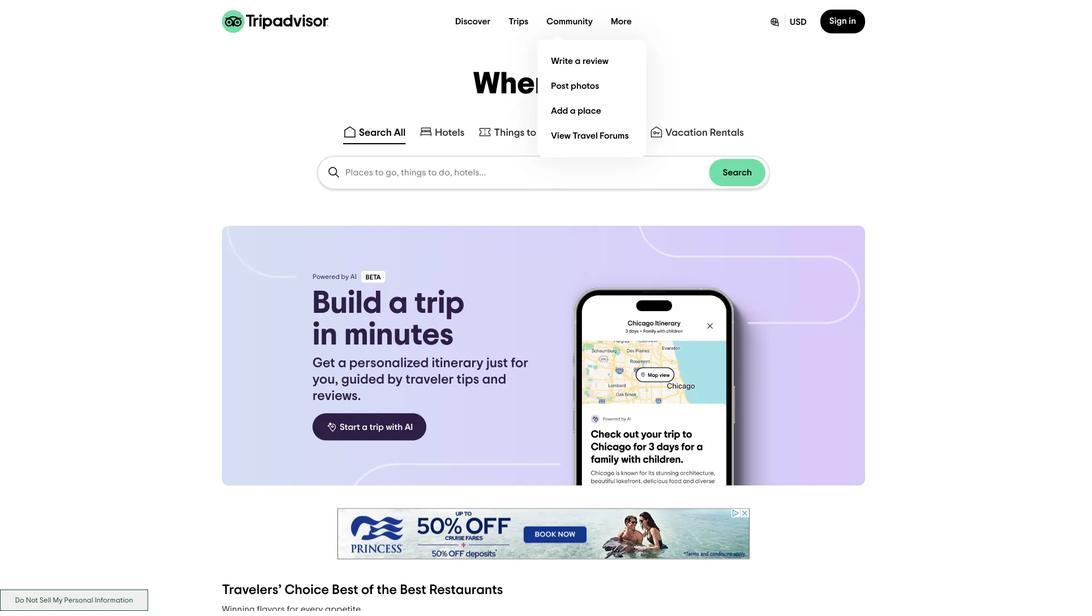Task type: describe. For each thing, give the bounding box(es) containing it.
add a place
[[551, 107, 602, 116]]

sign
[[830, 16, 847, 25]]

community
[[547, 17, 593, 26]]

discover button
[[446, 10, 500, 33]]

build
[[313, 288, 382, 319]]

where to?
[[473, 69, 614, 99]]

advertisement region
[[338, 509, 750, 560]]

vacation
[[666, 127, 708, 138]]

tripadvisor image
[[222, 10, 329, 33]]

start a trip with ai
[[340, 423, 413, 432]]

the
[[377, 584, 397, 598]]

minutes
[[344, 319, 454, 351]]

you,
[[313, 373, 338, 387]]

a for get
[[338, 357, 347, 371]]

search for search
[[723, 168, 752, 177]]

usd
[[790, 18, 807, 27]]

do inside button
[[15, 597, 24, 604]]

travelers' choice best of the best restaurants
[[222, 584, 503, 598]]

0 horizontal spatial ai
[[351, 274, 357, 281]]

build a trip in minutes
[[313, 288, 465, 351]]

just
[[487, 357, 508, 371]]

all
[[394, 127, 406, 138]]

powered
[[313, 274, 340, 281]]

trips
[[509, 17, 529, 26]]

menu containing write a review
[[538, 40, 647, 157]]

1 best from the left
[[332, 584, 359, 598]]

of
[[361, 584, 374, 598]]

things to do button
[[476, 123, 554, 144]]

with
[[386, 423, 403, 432]]

a for build
[[389, 288, 408, 319]]

and
[[482, 373, 507, 387]]

0 vertical spatial in
[[849, 16, 857, 25]]

travel
[[573, 131, 598, 140]]

0 horizontal spatial by
[[341, 274, 349, 281]]

hotels button
[[417, 123, 467, 144]]

vacation rentals
[[666, 127, 744, 138]]

post
[[551, 82, 569, 91]]

my
[[53, 597, 63, 604]]

forums
[[600, 131, 629, 140]]

view travel forums link
[[547, 124, 638, 148]]

beta
[[366, 275, 381, 281]]

powered by ai
[[313, 274, 357, 281]]

guided
[[341, 373, 385, 387]]

rentals
[[710, 127, 744, 138]]

choice
[[285, 584, 329, 598]]

get
[[313, 357, 335, 371]]

search button
[[710, 159, 766, 186]]

community button
[[538, 10, 602, 33]]

itinerary
[[432, 357, 484, 371]]

2 best from the left
[[400, 584, 427, 598]]

for
[[511, 357, 529, 371]]

usd button
[[760, 10, 816, 33]]

search all
[[359, 127, 406, 138]]

do not sell my personal information button
[[0, 590, 148, 612]]

information
[[95, 597, 133, 604]]

things to do link
[[478, 125, 552, 139]]

tab list containing search all
[[0, 121, 1088, 147]]

search image
[[327, 166, 341, 180]]

where
[[473, 69, 565, 99]]

search for search all
[[359, 127, 392, 138]]



Task type: vqa. For each thing, say whether or not it's contained in the screenshot.
'even'
no



Task type: locate. For each thing, give the bounding box(es) containing it.
things to do
[[494, 127, 552, 138]]

a for add
[[570, 107, 576, 116]]

1 horizontal spatial search
[[723, 168, 752, 177]]

do right to
[[539, 127, 552, 138]]

do
[[539, 127, 552, 138], [15, 597, 24, 604]]

0 vertical spatial trip
[[415, 288, 465, 319]]

1 horizontal spatial trip
[[415, 288, 465, 319]]

photos
[[571, 82, 600, 91]]

best left the of
[[332, 584, 359, 598]]

search
[[359, 127, 392, 138], [723, 168, 752, 177]]

place
[[578, 107, 602, 116]]

personalized
[[349, 357, 429, 371]]

write a review
[[551, 57, 609, 66]]

view
[[551, 131, 571, 140]]

0 horizontal spatial search
[[359, 127, 392, 138]]

hotels
[[435, 127, 465, 138]]

in right the sign
[[849, 16, 857, 25]]

sign in
[[830, 16, 857, 25]]

search search field containing search
[[318, 157, 769, 189]]

write
[[551, 57, 573, 66]]

in inside build a trip in minutes
[[313, 319, 338, 351]]

sign in link
[[821, 10, 866, 33]]

get a personalized itinerary just for you, guided by traveler tips and reviews.
[[313, 357, 529, 403]]

Search search field
[[318, 157, 769, 189], [346, 168, 710, 178]]

search down rentals
[[723, 168, 752, 177]]

1 horizontal spatial do
[[539, 127, 552, 138]]

reviews.
[[313, 390, 361, 403]]

restaurants button
[[563, 123, 639, 144]]

0 horizontal spatial do
[[15, 597, 24, 604]]

start a trip with ai button
[[313, 414, 427, 441]]

0 horizontal spatial trip
[[370, 423, 384, 432]]

add a place link
[[547, 99, 638, 124]]

search left all
[[359, 127, 392, 138]]

traveler
[[406, 373, 454, 387]]

do not sell my personal information
[[15, 597, 133, 604]]

restaurants inside button
[[581, 127, 636, 138]]

1 horizontal spatial best
[[400, 584, 427, 598]]

discover
[[456, 17, 491, 26]]

start
[[340, 423, 360, 432]]

travelers'
[[222, 584, 282, 598]]

1 vertical spatial trip
[[370, 423, 384, 432]]

0 vertical spatial do
[[539, 127, 552, 138]]

post photos link
[[547, 74, 638, 99]]

a for write
[[575, 57, 581, 66]]

a right start
[[362, 423, 368, 432]]

a right add
[[570, 107, 576, 116]]

do left the not
[[15, 597, 24, 604]]

tab list
[[0, 121, 1088, 147]]

more
[[611, 17, 632, 26]]

by
[[341, 274, 349, 281], [388, 373, 403, 387]]

ai inside button
[[405, 423, 413, 432]]

1 horizontal spatial by
[[388, 373, 403, 387]]

not
[[26, 597, 38, 604]]

hotels link
[[419, 125, 465, 139]]

tips
[[457, 373, 479, 387]]

sell
[[40, 597, 51, 604]]

1 horizontal spatial ai
[[405, 423, 413, 432]]

a for start
[[362, 423, 368, 432]]

trip inside build a trip in minutes
[[415, 288, 465, 319]]

personal
[[64, 597, 93, 604]]

things
[[494, 127, 525, 138]]

0 horizontal spatial in
[[313, 319, 338, 351]]

review
[[583, 57, 609, 66]]

search search field down to
[[346, 168, 710, 178]]

a right write
[[575, 57, 581, 66]]

vacation rentals link
[[650, 125, 744, 139]]

in
[[849, 16, 857, 25], [313, 319, 338, 351]]

add
[[551, 107, 568, 116]]

0 vertical spatial ai
[[351, 274, 357, 281]]

restaurants link
[[565, 125, 636, 139]]

by right powered
[[341, 274, 349, 281]]

view travel forums
[[551, 131, 629, 140]]

trips button
[[500, 10, 538, 33]]

0 vertical spatial search
[[359, 127, 392, 138]]

1 vertical spatial in
[[313, 319, 338, 351]]

a inside button
[[362, 423, 368, 432]]

a inside the get a personalized itinerary just for you, guided by traveler tips and reviews.
[[338, 357, 347, 371]]

a right build
[[389, 288, 408, 319]]

1 vertical spatial by
[[388, 373, 403, 387]]

trip
[[415, 288, 465, 319], [370, 423, 384, 432]]

search all button
[[341, 123, 408, 144]]

0 horizontal spatial best
[[332, 584, 359, 598]]

more button
[[602, 10, 641, 33]]

1 horizontal spatial in
[[849, 16, 857, 25]]

1 vertical spatial do
[[15, 597, 24, 604]]

ai left "beta"
[[351, 274, 357, 281]]

best right the on the left bottom
[[400, 584, 427, 598]]

search search field down view
[[318, 157, 769, 189]]

in up get on the bottom of page
[[313, 319, 338, 351]]

restaurants
[[581, 127, 636, 138], [429, 584, 503, 598]]

a
[[575, 57, 581, 66], [570, 107, 576, 116], [389, 288, 408, 319], [338, 357, 347, 371], [362, 423, 368, 432]]

0 vertical spatial restaurants
[[581, 127, 636, 138]]

trip for minutes
[[415, 288, 465, 319]]

vacation rentals button
[[648, 123, 747, 144]]

1 vertical spatial ai
[[405, 423, 413, 432]]

a inside build a trip in minutes
[[389, 288, 408, 319]]

post photos
[[551, 82, 600, 91]]

trip inside button
[[370, 423, 384, 432]]

ai
[[351, 274, 357, 281], [405, 423, 413, 432]]

0 vertical spatial by
[[341, 274, 349, 281]]

do inside button
[[539, 127, 552, 138]]

1 vertical spatial restaurants
[[429, 584, 503, 598]]

1 vertical spatial search
[[723, 168, 752, 177]]

to
[[527, 127, 537, 138]]

1 horizontal spatial restaurants
[[581, 127, 636, 138]]

ai right the with
[[405, 423, 413, 432]]

to?
[[571, 69, 614, 99]]

by inside the get a personalized itinerary just for you, guided by traveler tips and reviews.
[[388, 373, 403, 387]]

a right get on the bottom of page
[[338, 357, 347, 371]]

by down personalized
[[388, 373, 403, 387]]

0 horizontal spatial restaurants
[[429, 584, 503, 598]]

trip for ai
[[370, 423, 384, 432]]

write a review link
[[547, 49, 638, 74]]

menu
[[538, 40, 647, 157]]

best
[[332, 584, 359, 598], [400, 584, 427, 598]]



